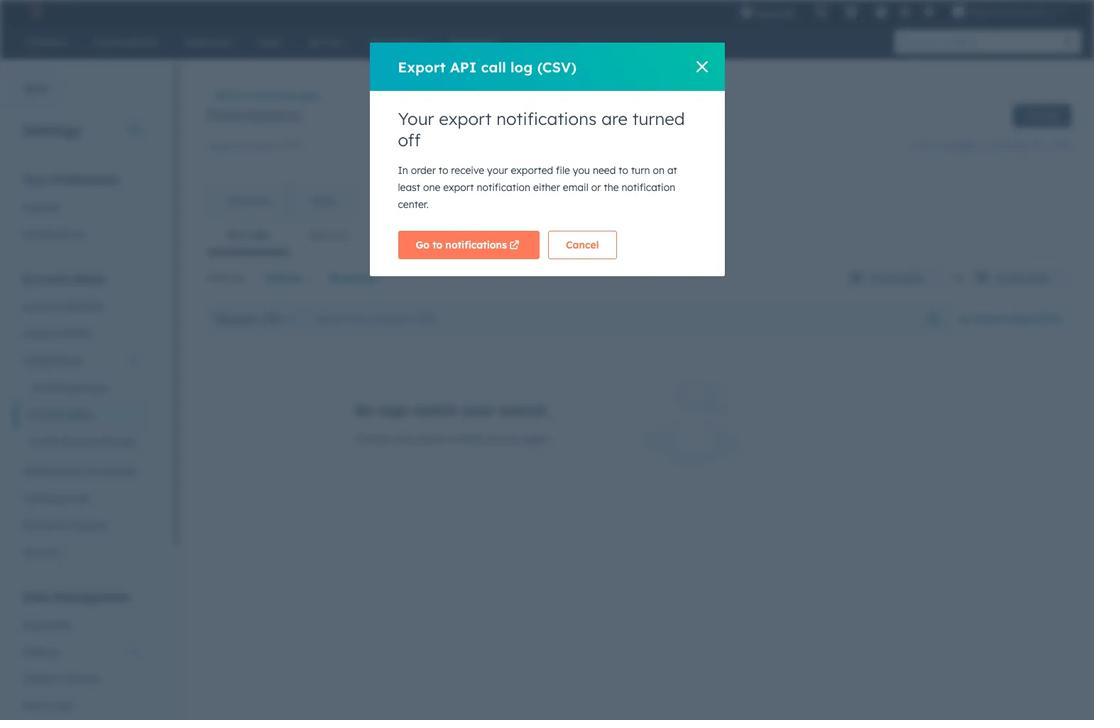 Task type: locate. For each thing, give the bounding box(es) containing it.
1 horizontal spatial (csv)
[[1035, 313, 1063, 326]]

calls
[[248, 229, 270, 242]]

1 vertical spatial (csv)
[[1035, 313, 1063, 326]]

account for account setup
[[23, 272, 69, 286]]

security down privacy
[[23, 546, 61, 559]]

exported
[[511, 164, 554, 177]]

your preferences
[[23, 173, 119, 187]]

0 vertical spatial (csv)
[[538, 58, 577, 76]]

1 horizontal spatial notification
[[622, 181, 676, 194]]

email
[[563, 181, 589, 194]]

logs for export
[[1012, 313, 1032, 326]]

back to all private apps
[[217, 90, 320, 101]]

2 account from the top
[[23, 301, 61, 313]]

apoptosis studios 2 button
[[945, 0, 1077, 23]]

on left the october at the top of the page
[[978, 140, 990, 152]]

account
[[23, 272, 69, 286], [23, 301, 61, 313]]

integrations
[[23, 355, 81, 367]]

0 vertical spatial account
[[23, 272, 69, 286]]

security link
[[14, 539, 149, 566]]

preferences
[[52, 173, 119, 187]]

notifications link
[[14, 221, 149, 248]]

0 horizontal spatial mm/dd/yyyy text field
[[845, 270, 947, 288]]

back to all private apps link
[[207, 90, 320, 101]]

your up criteria
[[462, 402, 495, 419]]

notification down turn
[[622, 181, 676, 194]]

export down receive
[[444, 181, 474, 194]]

criteria
[[451, 433, 484, 446]]

1 navigation from the top
[[207, 184, 418, 219]]

apps
[[85, 382, 108, 394], [67, 409, 91, 421]]

export inside dialog
[[398, 58, 446, 76]]

1 vertical spatial your
[[23, 173, 49, 187]]

navigation down the
[[207, 218, 1072, 253]]

and
[[487, 433, 505, 446]]

calling icon image
[[816, 6, 829, 18]]

(csv) inside button
[[1035, 313, 1063, 326]]

need
[[593, 164, 616, 177]]

0 vertical spatial on
[[978, 140, 990, 152]]

1 horizontal spatial logs
[[1012, 313, 1032, 326]]

privacy & consent link
[[14, 512, 149, 539]]

& inside data management element
[[59, 673, 66, 686]]

notifications up exported
[[497, 108, 597, 129]]

1 vertical spatial notifications
[[446, 239, 507, 252]]

navigation containing overview
[[207, 184, 418, 219]]

help image
[[876, 6, 889, 19]]

users
[[23, 328, 49, 340]]

back up settings
[[23, 82, 48, 95]]

0 vertical spatial your
[[398, 108, 435, 129]]

your up general
[[23, 173, 49, 187]]

& right privacy
[[60, 519, 67, 532]]

account setup element
[[14, 271, 149, 566]]

go to notifications link
[[398, 231, 540, 259]]

navigation down crm
[[207, 184, 418, 219]]

export
[[398, 58, 446, 76], [975, 313, 1009, 326], [69, 673, 100, 686]]

your inside your export notifications are turned off
[[398, 108, 435, 129]]

at
[[668, 164, 678, 177]]

(csv)
[[538, 58, 577, 76], [1035, 313, 1063, 326]]

menu item
[[806, 0, 809, 23]]

security
[[310, 229, 348, 242], [23, 546, 61, 559]]

account setup
[[23, 272, 105, 286]]

1 vertical spatial &
[[60, 519, 67, 532]]

logs left 'center.'
[[374, 195, 397, 208]]

export inside button
[[975, 313, 1009, 326]]

1 vertical spatial logs
[[380, 402, 409, 419]]

1 mm/dd/yyyy text field from the left
[[845, 270, 947, 288]]

search button
[[1058, 30, 1082, 54]]

api left calls
[[227, 229, 245, 242]]

2 vertical spatial &
[[59, 673, 66, 686]]

& for consent
[[60, 519, 67, 532]]

your inside "element"
[[23, 173, 49, 187]]

apps
[[299, 90, 320, 101]]

general link
[[14, 194, 149, 221]]

0 horizontal spatial api
[[227, 229, 245, 242]]

your left search
[[394, 433, 415, 446]]

&
[[52, 328, 59, 340], [60, 519, 67, 532], [59, 673, 66, 686]]

upgrade image
[[741, 6, 753, 19]]

import & export link
[[14, 666, 149, 693]]

center.
[[398, 198, 429, 211]]

security inside button
[[310, 229, 348, 242]]

0 vertical spatial logs
[[374, 195, 397, 208]]

2
[[1050, 6, 1055, 17]]

notification down exported
[[477, 181, 531, 194]]

either
[[534, 181, 561, 194]]

2 horizontal spatial export
[[975, 313, 1009, 326]]

2 vertical spatial export
[[69, 673, 100, 686]]

1 horizontal spatial export
[[398, 58, 446, 76]]

0 horizontal spatial logs
[[50, 700, 73, 713]]

receive
[[451, 164, 485, 177]]

0 horizontal spatial (csv)
[[538, 58, 577, 76]]

1 horizontal spatial mm/dd/yyyy text field
[[971, 270, 1072, 288]]

0 vertical spatial your
[[488, 164, 508, 177]]

0 vertical spatial export
[[398, 58, 446, 76]]

import
[[23, 673, 56, 686]]

hubspot image
[[26, 3, 43, 20]]

logs inside button
[[1012, 313, 1032, 326]]

apps down integrations button
[[85, 382, 108, 394]]

1 horizontal spatial logs
[[374, 195, 397, 208]]

0 horizontal spatial logs
[[380, 402, 409, 419]]

api left call
[[450, 58, 477, 76]]

crm
[[279, 140, 301, 152]]

1 vertical spatial export
[[444, 181, 474, 194]]

navigation containing api calls
[[207, 218, 1072, 253]]

0 horizontal spatial your
[[23, 173, 49, 187]]

& for teams
[[52, 328, 59, 340]]

navigation
[[207, 184, 418, 219], [207, 218, 1072, 253]]

notifications for to
[[446, 239, 507, 252]]

0 horizontal spatial on
[[653, 164, 665, 177]]

logs
[[1012, 313, 1032, 326], [380, 402, 409, 419]]

logs right audit
[[50, 700, 73, 713]]

management
[[54, 590, 129, 605]]

2 navigation from the top
[[207, 218, 1072, 253]]

menu
[[731, 0, 1078, 23]]

account for account defaults
[[23, 301, 61, 313]]

0 vertical spatial api
[[450, 58, 477, 76]]

call
[[481, 58, 507, 76]]

off
[[398, 129, 421, 151]]

response
[[330, 272, 377, 285]]

1 vertical spatial api
[[227, 229, 245, 242]]

1 vertical spatial on
[[653, 164, 665, 177]]

file
[[556, 164, 571, 177]]

response button
[[321, 265, 396, 293]]

1 vertical spatial logs
[[50, 700, 73, 713]]

to
[[241, 90, 250, 101], [439, 164, 449, 177], [619, 164, 629, 177], [433, 239, 443, 252], [954, 272, 964, 285]]

1 vertical spatial export
[[975, 313, 1009, 326]]

filter by:
[[207, 272, 247, 285]]

back
[[23, 82, 48, 95], [217, 90, 239, 101]]

account up users
[[23, 301, 61, 313]]

back left all on the top left
[[217, 90, 239, 101]]

on left at
[[653, 164, 665, 177]]

by:
[[233, 272, 247, 285]]

0 horizontal spatial security
[[23, 546, 61, 559]]

notifications inside your export notifications are turned off
[[497, 108, 597, 129]]

security inside account setup element
[[23, 546, 61, 559]]

your export notifications are turned off dialog
[[370, 43, 725, 276]]

tara schultz image
[[953, 5, 966, 18]]

go
[[416, 239, 430, 252]]

filter
[[207, 272, 230, 285]]

back for back to all private apps
[[217, 90, 239, 101]]

export for export logs (csv)
[[975, 313, 1009, 326]]

0 horizontal spatial notification
[[477, 181, 531, 194]]

the
[[604, 181, 619, 194]]

1 notification from the left
[[477, 181, 531, 194]]

your preferences element
[[14, 172, 149, 248]]

your up order
[[398, 108, 435, 129]]

1 account from the top
[[23, 272, 69, 286]]

1 vertical spatial security
[[23, 546, 61, 559]]

for
[[263, 140, 276, 152]]

0 vertical spatial logs
[[1012, 313, 1032, 326]]

data management element
[[14, 590, 149, 720]]

connected apps
[[31, 382, 108, 394]]

1 horizontal spatial your
[[398, 108, 435, 129]]

cancel button
[[549, 231, 617, 259]]

MM/DD/YYYY text field
[[845, 270, 947, 288], [971, 270, 1072, 288]]

0 horizontal spatial back
[[23, 82, 48, 95]]

settings
[[23, 122, 81, 139]]

in
[[398, 164, 408, 177]]

in order to receive your exported file you need to turn on at least one export notification either email or the notification center.
[[398, 164, 678, 211]]

october
[[992, 140, 1031, 152]]

order
[[411, 164, 436, 177]]

your right receive
[[488, 164, 508, 177]]

apoptosis studios 2
[[969, 6, 1055, 17]]

1 horizontal spatial api
[[450, 58, 477, 76]]

api calls button
[[207, 218, 290, 252]]

export up receive
[[439, 108, 492, 129]]

1 horizontal spatial back
[[217, 90, 239, 101]]

1 horizontal spatial security
[[310, 229, 348, 242]]

search image
[[1065, 37, 1075, 47]]

logs inside audit logs link
[[50, 700, 73, 713]]

0 vertical spatial export
[[439, 108, 492, 129]]

0 vertical spatial apps
[[85, 382, 108, 394]]

to right go
[[433, 239, 443, 252]]

edit
[[1026, 110, 1042, 121]]

objects
[[23, 646, 59, 659]]

account up account defaults
[[23, 272, 69, 286]]

audit logs link
[[14, 693, 149, 720]]

privacy
[[23, 519, 57, 532]]

marketplaces button
[[837, 0, 867, 23]]

close image
[[697, 61, 708, 72]]

settings image
[[900, 6, 912, 19]]

1 vertical spatial apps
[[67, 409, 91, 421]]

0 vertical spatial security
[[310, 229, 348, 242]]

notifications right go
[[446, 239, 507, 252]]

1 vertical spatial account
[[23, 301, 61, 313]]

& right import
[[59, 673, 66, 686]]

data
[[23, 590, 51, 605]]

again.
[[524, 433, 553, 446]]

match
[[413, 402, 458, 419]]

security down auth
[[310, 229, 348, 242]]

your
[[488, 164, 508, 177], [462, 402, 495, 419], [394, 433, 415, 446]]

apps up service at left bottom
[[67, 409, 91, 421]]

2023
[[1050, 140, 1072, 152]]

0 horizontal spatial export
[[69, 673, 100, 686]]

0 vertical spatial &
[[52, 328, 59, 340]]

& right users
[[52, 328, 59, 340]]

(csv) inside your export notifications are turned off dialog
[[538, 58, 577, 76]]

0 vertical spatial notifications
[[497, 108, 597, 129]]



Task type: vqa. For each thing, say whether or not it's contained in the screenshot.
calls
yes



Task type: describe. For each thing, give the bounding box(es) containing it.
security for security link in the left bottom of the page
[[23, 546, 61, 559]]

integrations button
[[14, 347, 149, 374]]

least
[[398, 181, 421, 194]]

email service provider link
[[14, 428, 149, 455]]

your for your preferences
[[23, 173, 49, 187]]

application
[[207, 140, 260, 152]]

turn
[[632, 164, 651, 177]]

logs link
[[354, 184, 417, 218]]

url
[[261, 312, 284, 326]]

marketplaces image
[[846, 6, 859, 19]]

logs for no
[[380, 402, 409, 419]]

2 mm/dd/yyyy text field from the left
[[971, 270, 1072, 288]]

request url button
[[207, 305, 307, 333]]

menu containing apoptosis studios 2
[[731, 0, 1078, 23]]

private apps
[[31, 409, 91, 421]]

private
[[31, 409, 64, 421]]

api calls
[[227, 229, 270, 242]]

tracking
[[23, 492, 62, 505]]

edit app
[[1026, 110, 1060, 121]]

back link
[[0, 75, 57, 104]]

export inside in order to receive your exported file you need to turn on at least one export notification either email or the notification center.
[[444, 181, 474, 194]]

last changed on october 30, 2023
[[911, 140, 1072, 152]]

notifications for export
[[497, 108, 597, 129]]

properties link
[[14, 612, 149, 639]]

logs inside logs link
[[374, 195, 397, 208]]

your inside in order to receive your exported file you need to turn on at least one export notification either email or the notification center.
[[488, 164, 508, 177]]

audit
[[23, 700, 48, 713]]

marketplace downloads
[[23, 465, 136, 478]]

setup
[[72, 272, 105, 286]]

export for export api call log (csv)
[[398, 58, 446, 76]]

apps for private apps
[[67, 409, 91, 421]]

change your search criteria and try again.
[[355, 433, 553, 446]]

general
[[23, 201, 59, 214]]

apps for connected apps
[[85, 382, 108, 394]]

30,
[[1033, 140, 1047, 152]]

users & teams
[[23, 328, 92, 340]]

your for your export notifications are turned off
[[398, 108, 435, 129]]

provider
[[97, 436, 136, 448]]

hubspot link
[[17, 3, 53, 20]]

notifications image
[[923, 6, 936, 19]]

request
[[215, 312, 258, 326]]

studios
[[1015, 6, 1048, 17]]

api inside your export notifications are turned off dialog
[[450, 58, 477, 76]]

method button
[[255, 265, 321, 293]]

Search by request URL search field
[[306, 305, 952, 333]]

2 vertical spatial your
[[394, 433, 415, 446]]

api inside button
[[227, 229, 245, 242]]

tracking code link
[[14, 485, 149, 512]]

export logs (csv)
[[975, 313, 1063, 326]]

security for the security button
[[310, 229, 348, 242]]

& for export
[[59, 673, 66, 686]]

calling icon button
[[810, 2, 835, 21]]

no
[[355, 402, 375, 419]]

1 horizontal spatial on
[[978, 140, 990, 152]]

try
[[508, 433, 521, 446]]

objects button
[[14, 639, 149, 666]]

connected apps link
[[14, 374, 149, 401]]

audit logs
[[23, 700, 73, 713]]

defaults
[[64, 301, 103, 313]]

changed
[[934, 140, 975, 152]]

method
[[265, 272, 302, 285]]

to left turn
[[619, 164, 629, 177]]

service
[[60, 436, 95, 448]]

privacy & consent
[[23, 519, 108, 532]]

to right order
[[439, 164, 449, 177]]

on inside in order to receive your exported file you need to turn on at least one export notification either email or the notification center.
[[653, 164, 665, 177]]

upgrade
[[756, 7, 796, 18]]

log
[[511, 58, 533, 76]]

properties
[[23, 619, 71, 632]]

all
[[253, 90, 263, 101]]

2 notification from the left
[[622, 181, 676, 194]]

1 vertical spatial your
[[462, 402, 495, 419]]

app
[[1044, 110, 1060, 121]]

data management
[[23, 590, 129, 605]]

last
[[911, 140, 931, 152]]

back for back
[[23, 82, 48, 95]]

no logs match your search.
[[355, 402, 550, 419]]

or
[[592, 181, 602, 194]]

account defaults
[[23, 301, 103, 313]]

auth link
[[291, 184, 354, 218]]

change
[[355, 433, 391, 446]]

email
[[31, 436, 57, 448]]

users & teams link
[[14, 320, 149, 347]]

security button
[[290, 218, 368, 252]]

connected
[[31, 382, 82, 394]]

auth
[[312, 195, 334, 208]]

cancel
[[566, 239, 599, 252]]

export logs (csv) button
[[951, 305, 1072, 333]]

consent
[[70, 519, 108, 532]]

application for crm
[[207, 140, 301, 152]]

export inside your export notifications are turned off
[[439, 108, 492, 129]]

export inside data management element
[[69, 673, 100, 686]]

search
[[417, 433, 448, 446]]

your export notifications are turned off
[[398, 108, 686, 151]]

to up export logs (csv) button at the right top of page
[[954, 272, 964, 285]]

turned
[[633, 108, 686, 129]]

overview link
[[207, 184, 291, 218]]

to left all on the top left
[[241, 90, 250, 101]]

Search HubSpot search field
[[895, 30, 1069, 54]]

notifications button
[[918, 0, 942, 23]]

export api call log (csv)
[[398, 58, 577, 76]]

overview
[[227, 195, 271, 208]]

marketplace downloads link
[[14, 458, 149, 485]]

are
[[602, 108, 628, 129]]

help button
[[870, 0, 894, 23]]



